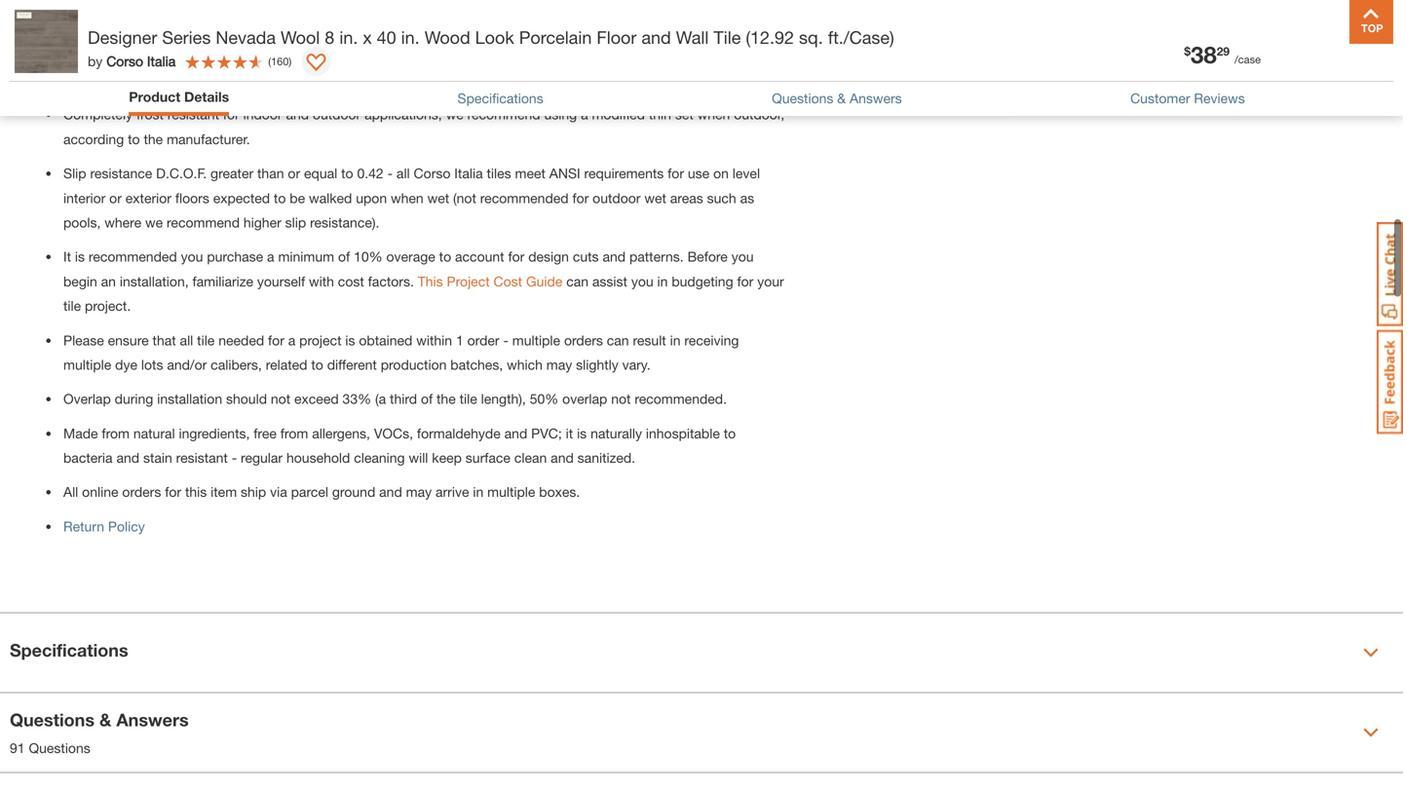 Task type: describe. For each thing, give the bounding box(es) containing it.
residential
[[486, 0, 549, 5]]

policy
[[108, 518, 145, 534]]

it inside truly waterproof - porcelain flooring has water absorption of less than 0.5%, and it is suitable for indoor or outdoor use.
[[557, 48, 564, 64]]

33%
[[343, 391, 371, 407]]

upon
[[356, 190, 387, 206]]

than inside slip resistance d.c.o.f. greater than or equal to 0.42 - all corso italia tiles meet ansi requirements for use on level interior or exterior floors expected to be walked upon when wet (not recommended for outdoor wet areas such as pools, where we recommend higher slip resistance).
[[257, 165, 284, 181]]

(
[[268, 55, 271, 67]]

before
[[688, 249, 728, 265]]

8
[[325, 27, 335, 48]]

outdoor inside completely frost resistant for indoor and outdoor applications; we recommend using a modified thin set when outdoor, according to the manufacturer.
[[313, 106, 361, 122]]

or inside truly waterproof - porcelain flooring has water absorption of less than 0.5%, and it is suitable for indoor or outdoor use.
[[696, 48, 708, 64]]

recommended.
[[635, 391, 727, 407]]

0 horizontal spatial in
[[473, 484, 484, 500]]

questions for questions & answers
[[772, 90, 834, 106]]

for inside truly waterproof - porcelain flooring has water absorption of less than 0.5%, and it is suitable for indoor or outdoor use.
[[633, 48, 650, 64]]

account
[[455, 249, 504, 265]]

return policy link
[[63, 518, 145, 534]]

questions for questions & answers 91 questions
[[10, 710, 95, 731]]

answers for questions & answers
[[850, 90, 902, 106]]

overlap
[[63, 391, 111, 407]]

and/or
[[167, 357, 207, 373]]

class 4 abrasion resistance (medium to heavy traffic) - suitable for all residential applications (both walls and floors), as well as medium commercial and light institutional locations.
[[63, 0, 785, 29]]

may inside 'please ensure that all tile needed for a project is obtained within 1 order - multiple orders can result in receiving multiple dye lots and/or calibers, related to different production batches, which may slightly vary.'
[[547, 357, 572, 373]]

is inside it is recommended you purchase a minimum of 10% overage to account for design cuts and patterns. before you begin an installation, familiarize yourself with cost factors.
[[75, 249, 85, 265]]

0.42
[[357, 165, 384, 181]]

1 not from the left
[[271, 391, 291, 407]]

1 vertical spatial the
[[437, 391, 456, 407]]

for inside class 4 abrasion resistance (medium to heavy traffic) - suitable for all residential applications (both walls and floors), as well as medium commercial and light institutional locations.
[[449, 0, 465, 5]]

ground
[[332, 484, 375, 500]]

exceed
[[294, 391, 339, 407]]

- inside class 4 abrasion resistance (medium to heavy traffic) - suitable for all residential applications (both walls and floors), as well as medium commercial and light institutional locations.
[[389, 0, 394, 5]]

slip resistance d.c.o.f. greater than or equal to 0.42 - all corso italia tiles meet ansi requirements for use on level interior or exterior floors expected to be walked upon when wet (not recommended for outdoor wet areas such as pools, where we recommend higher slip resistance).
[[63, 165, 760, 230]]

item
[[211, 484, 237, 500]]

0.5%,
[[490, 48, 526, 64]]

calibers,
[[211, 357, 262, 373]]

porcelain
[[175, 48, 230, 64]]

(not
[[453, 190, 476, 206]]

formaldehyde
[[417, 425, 501, 441]]

40
[[377, 27, 396, 48]]

batches,
[[450, 357, 503, 373]]

order
[[467, 332, 499, 348]]

ensure
[[108, 332, 149, 348]]

overlap
[[562, 391, 607, 407]]

floors
[[175, 190, 209, 206]]

to inside completely frost resistant for indoor and outdoor applications; we recommend using a modified thin set when outdoor, according to the manufacturer.
[[128, 131, 140, 147]]

institutional
[[293, 13, 363, 29]]

within
[[416, 332, 452, 348]]

and left stain
[[116, 450, 139, 466]]

is inside 'please ensure that all tile needed for a project is obtained within 1 order - multiple orders can result in receiving multiple dye lots and/or calibers, related to different production batches, which may slightly vary.'
[[345, 332, 355, 348]]

where
[[105, 214, 141, 230]]

wall
[[676, 27, 709, 48]]

0 horizontal spatial corso
[[106, 53, 143, 69]]

0 horizontal spatial specifications
[[10, 640, 128, 661]]

& for questions & answers
[[837, 90, 846, 106]]

- inside slip resistance d.c.o.f. greater than or equal to 0.42 - all corso italia tiles meet ansi requirements for use on level interior or exterior floors expected to be walked upon when wet (not recommended for outdoor wet areas such as pools, where we recommend higher slip resistance).
[[387, 165, 393, 181]]

1 vertical spatial orders
[[122, 484, 161, 500]]

tile
[[714, 27, 741, 48]]

1 vertical spatial or
[[288, 165, 300, 181]]

well
[[63, 13, 87, 29]]

)
[[289, 55, 292, 67]]

all inside class 4 abrasion resistance (medium to heavy traffic) - suitable for all residential applications (both walls and floors), as well as medium commercial and light institutional locations.
[[469, 0, 483, 5]]

manufacturer.
[[167, 131, 250, 147]]

walls
[[665, 0, 696, 5]]

resistant inside completely frost resistant for indoor and outdoor applications; we recommend using a modified thin set when outdoor, according to the manufacturer.
[[167, 106, 219, 122]]

clean
[[514, 450, 547, 466]]

applications;
[[365, 106, 442, 122]]

for inside 'please ensure that all tile needed for a project is obtained within 1 order - multiple orders can result in receiving multiple dye lots and/or calibers, related to different production batches, which may slightly vary.'
[[268, 332, 284, 348]]

suitable inside class 4 abrasion resistance (medium to heavy traffic) - suitable for all residential applications (both walls and floors), as well as medium commercial and light institutional locations.
[[398, 0, 445, 5]]

slightly
[[576, 357, 619, 373]]

light
[[263, 13, 289, 29]]

designer series nevada wool 8 in. x 40 in. wood look porcelain floor and wall tile (12.92 sq. ft./case)
[[88, 27, 894, 48]]

tile inside can assist you in budgeting for your tile project.
[[63, 298, 81, 314]]

dye
[[115, 357, 137, 373]]

naturally
[[591, 425, 642, 441]]

wood
[[425, 27, 470, 48]]

caret image
[[1363, 725, 1379, 741]]

wool
[[281, 27, 320, 48]]

2 vertical spatial of
[[421, 391, 433, 407]]

ft./case)
[[828, 27, 894, 48]]

it is recommended you purchase a minimum of 10% overage to account for design cuts and patterns. before you begin an installation, familiarize yourself with cost factors.
[[63, 249, 754, 289]]

4
[[101, 0, 109, 5]]

$ 38 29 /case
[[1184, 40, 1261, 68]]

1 wet from the left
[[427, 190, 449, 206]]

abrasion
[[112, 0, 165, 5]]

familiarize
[[192, 273, 253, 289]]

use
[[688, 165, 710, 181]]

product details
[[129, 89, 229, 105]]

boxes.
[[539, 484, 580, 500]]

2 horizontal spatial as
[[771, 0, 785, 5]]

thin
[[649, 106, 671, 122]]

recommended inside slip resistance d.c.o.f. greater than or equal to 0.42 - all corso italia tiles meet ansi requirements for use on level interior or exterior floors expected to be walked upon when wet (not recommended for outdoor wet areas such as pools, where we recommend higher slip resistance).
[[480, 190, 569, 206]]

can assist you in budgeting for your tile project.
[[63, 273, 784, 314]]

1 vertical spatial may
[[406, 484, 432, 500]]

look
[[475, 27, 514, 48]]

completely
[[63, 106, 133, 122]]

inhospitable
[[646, 425, 720, 441]]

and down cleaning
[[379, 484, 402, 500]]

italia inside slip resistance d.c.o.f. greater than or equal to 0.42 - all corso italia tiles meet ansi requirements for use on level interior or exterior floors expected to be walked upon when wet (not recommended for outdoor wet areas such as pools, where we recommend higher slip resistance).
[[454, 165, 483, 181]]

all inside slip resistance d.c.o.f. greater than or equal to 0.42 - all corso italia tiles meet ansi requirements for use on level interior or exterior floors expected to be walked upon when wet (not recommended for outdoor wet areas such as pools, where we recommend higher slip resistance).
[[397, 165, 410, 181]]

resistance inside class 4 abrasion resistance (medium to heavy traffic) - suitable for all residential applications (both walls and floors), as well as medium commercial and light institutional locations.
[[169, 0, 231, 5]]

resistance inside slip resistance d.c.o.f. greater than or equal to 0.42 - all corso italia tiles meet ansi requirements for use on level interior or exterior floors expected to be walked upon when wet (not recommended for outdoor wet areas such as pools, where we recommend higher slip resistance).
[[90, 165, 152, 181]]

has
[[284, 48, 305, 64]]

and up clean on the left bottom of page
[[504, 425, 527, 441]]

meet
[[515, 165, 546, 181]]

cost
[[494, 273, 522, 289]]

0 horizontal spatial you
[[181, 249, 203, 265]]

using
[[544, 106, 577, 122]]

cuts
[[573, 249, 599, 265]]

to inside 'please ensure that all tile needed for a project is obtained within 1 order - multiple orders can result in receiving multiple dye lots and/or calibers, related to different production batches, which may slightly vary.'
[[311, 357, 323, 373]]

in inside 'please ensure that all tile needed for a project is obtained within 1 order - multiple orders can result in receiving multiple dye lots and/or calibers, related to different production batches, which may slightly vary.'
[[670, 332, 681, 348]]

caret image
[[1363, 645, 1379, 661]]

and right walls
[[699, 0, 722, 5]]

resistant inside made from natural ingredients, free from allergens, vocs, formaldehyde and pvc; it is naturally inhospitable to bacteria and stain resistant - regular household cleaning will keep surface clean and sanitized.
[[176, 450, 228, 466]]

0 vertical spatial specifications
[[458, 90, 543, 106]]

1 from from the left
[[102, 425, 130, 441]]

and inside completely frost resistant for indoor and outdoor applications; we recommend using a modified thin set when outdoor, according to the manufacturer.
[[286, 106, 309, 122]]

we inside completely frost resistant for indoor and outdoor applications; we recommend using a modified thin set when outdoor, according to the manufacturer.
[[446, 106, 464, 122]]

2 wet from the left
[[644, 190, 666, 206]]

should
[[226, 391, 267, 407]]

overage
[[386, 249, 435, 265]]

2 from from the left
[[280, 425, 308, 441]]

be
[[290, 190, 305, 206]]

return policy
[[63, 518, 145, 534]]

overlap during installation should not exceed 33% (a third of the tile length), 50% overlap not recommended.
[[63, 391, 727, 407]]

and left wall
[[642, 27, 671, 48]]

indoor inside completely frost resistant for indoor and outdoor applications; we recommend using a modified thin set when outdoor, according to the manufacturer.
[[243, 106, 282, 122]]

- inside made from natural ingredients, free from allergens, vocs, formaldehyde and pvc; it is naturally inhospitable to bacteria and stain resistant - regular household cleaning will keep surface clean and sanitized.
[[232, 450, 237, 466]]

truly
[[63, 48, 92, 64]]

product image image
[[15, 10, 78, 73]]

set
[[675, 106, 694, 122]]

is inside truly waterproof - porcelain flooring has water absorption of less than 0.5%, and it is suitable for indoor or outdoor use.
[[568, 48, 578, 64]]

questions & answers
[[772, 90, 902, 106]]

2 vertical spatial questions
[[29, 740, 90, 756]]

1 in. from the left
[[339, 27, 358, 48]]

by corso italia
[[88, 53, 176, 69]]

and down pvc;
[[551, 450, 574, 466]]

$
[[1184, 44, 1191, 58]]

as inside slip resistance d.c.o.f. greater than or equal to 0.42 - all corso italia tiles meet ansi requirements for use on level interior or exterior floors expected to be walked upon when wet (not recommended for outdoor wet areas such as pools, where we recommend higher slip resistance).
[[740, 190, 754, 206]]

factors.
[[368, 273, 414, 289]]

via
[[270, 484, 287, 500]]

(medium
[[235, 0, 287, 5]]

a inside 'please ensure that all tile needed for a project is obtained within 1 order - multiple orders can result in receiving multiple dye lots and/or calibers, related to different production batches, which may slightly vary.'
[[288, 332, 296, 348]]

ingredients,
[[179, 425, 250, 441]]

when inside slip resistance d.c.o.f. greater than or equal to 0.42 - all corso italia tiles meet ansi requirements for use on level interior or exterior floors expected to be walked upon when wet (not recommended for outdoor wet areas such as pools, where we recommend higher slip resistance).
[[391, 190, 424, 206]]

orders inside 'please ensure that all tile needed for a project is obtained within 1 order - multiple orders can result in receiving multiple dye lots and/or calibers, related to different production batches, which may slightly vary.'
[[564, 332, 603, 348]]

parcel
[[291, 484, 328, 500]]

for left this
[[165, 484, 181, 500]]

to inside it is recommended you purchase a minimum of 10% overage to account for design cuts and patterns. before you begin an installation, familiarize yourself with cost factors.
[[439, 249, 451, 265]]

free
[[254, 425, 277, 441]]

level
[[733, 165, 760, 181]]

production
[[381, 357, 447, 373]]

questions & answers 91 questions
[[10, 710, 189, 756]]



Task type: locate. For each thing, give the bounding box(es) containing it.
of left less at the top of page
[[416, 48, 428, 64]]

in down patterns.
[[657, 273, 668, 289]]

minimum
[[278, 249, 334, 265]]

- right order
[[503, 332, 509, 348]]

specifications
[[458, 90, 543, 106], [10, 640, 128, 661]]

italia
[[147, 53, 176, 69], [454, 165, 483, 181]]

class
[[63, 0, 97, 5]]

in right the result
[[670, 332, 681, 348]]

1 vertical spatial resistance
[[90, 165, 152, 181]]

- inside truly waterproof - porcelain flooring has water absorption of less than 0.5%, and it is suitable for indoor or outdoor use.
[[165, 48, 171, 64]]

as right floors),
[[771, 0, 785, 5]]

an
[[101, 273, 116, 289]]

customer reviews
[[1130, 90, 1245, 106]]

2 horizontal spatial or
[[696, 48, 708, 64]]

wet left (not
[[427, 190, 449, 206]]

for up "cost"
[[508, 249, 525, 265]]

0 horizontal spatial outdoor
[[313, 106, 361, 122]]

applications
[[552, 0, 626, 5]]

langston gray 9.875 in. x 11.375 in. matte porcelain floor and wall tile (18 pieces / 10.76 sq. ft. / box) image
[[833, 0, 1023, 42]]

&
[[837, 90, 846, 106], [99, 710, 111, 731]]

indoor down walls
[[653, 48, 692, 64]]

multiple down clean on the left bottom of page
[[487, 484, 535, 500]]

for inside it is recommended you purchase a minimum of 10% overage to account for design cuts and patterns. before you begin an installation, familiarize yourself with cost factors.
[[508, 249, 525, 265]]

surface
[[466, 450, 511, 466]]

1 horizontal spatial when
[[697, 106, 730, 122]]

yourself
[[257, 273, 305, 289]]

- left the porcelain
[[165, 48, 171, 64]]

questions up 91 on the bottom left
[[10, 710, 95, 731]]

0 horizontal spatial the
[[144, 131, 163, 147]]

outdoor right wall
[[712, 48, 760, 64]]

and down )
[[286, 106, 309, 122]]

2 horizontal spatial you
[[732, 249, 754, 265]]

0 horizontal spatial orders
[[122, 484, 161, 500]]

please
[[63, 332, 104, 348]]

keep
[[432, 450, 462, 466]]

to down project
[[311, 357, 323, 373]]

when inside completely frost resistant for indoor and outdoor applications; we recommend using a modified thin set when outdoor, according to the manufacturer.
[[697, 106, 730, 122]]

this project cost guide link
[[418, 273, 563, 289]]

to down frost
[[128, 131, 140, 147]]

1 vertical spatial a
[[267, 249, 274, 265]]

frost
[[136, 106, 164, 122]]

(12.92
[[746, 27, 794, 48]]

1 horizontal spatial wet
[[644, 190, 666, 206]]

for down details
[[223, 106, 239, 122]]

0 horizontal spatial italia
[[147, 53, 176, 69]]

please ensure that all tile needed for a project is obtained within 1 order - multiple orders can result in receiving multiple dye lots and/or calibers, related to different production batches, which may slightly vary.
[[63, 332, 739, 373]]

0 vertical spatial corso
[[106, 53, 143, 69]]

2 vertical spatial multiple
[[487, 484, 535, 500]]

for
[[449, 0, 465, 5], [633, 48, 650, 64], [223, 106, 239, 122], [668, 165, 684, 181], [572, 190, 589, 206], [508, 249, 525, 265], [737, 273, 754, 289], [268, 332, 284, 348], [165, 484, 181, 500]]

0 vertical spatial than
[[459, 48, 486, 64]]

for left your
[[737, 273, 754, 289]]

0 vertical spatial recommend
[[467, 106, 540, 122]]

0 vertical spatial in
[[657, 273, 668, 289]]

we down exterior
[[145, 214, 163, 230]]

areas
[[670, 190, 703, 206]]

d.c.o.f.
[[156, 165, 207, 181]]

0 horizontal spatial as
[[91, 13, 105, 29]]

0 vertical spatial as
[[771, 0, 785, 5]]

0 vertical spatial recommended
[[480, 190, 569, 206]]

to inside made from natural ingredients, free from allergens, vocs, formaldehyde and pvc; it is naturally inhospitable to bacteria and stain resistant - regular household cleaning will keep surface clean and sanitized.
[[724, 425, 736, 441]]

0 vertical spatial of
[[416, 48, 428, 64]]

guide
[[526, 273, 563, 289]]

0 vertical spatial the
[[144, 131, 163, 147]]

made
[[63, 425, 98, 441]]

1 horizontal spatial outdoor
[[593, 190, 641, 206]]

91
[[10, 740, 25, 756]]

or left tile
[[696, 48, 708, 64]]

is up different
[[345, 332, 355, 348]]

corso inside slip resistance d.c.o.f. greater than or equal to 0.42 - all corso italia tiles meet ansi requirements for use on level interior or exterior floors expected to be walked upon when wet (not recommended for outdoor wet areas such as pools, where we recommend higher slip resistance).
[[414, 165, 451, 181]]

when right upon on the top
[[391, 190, 424, 206]]

installation
[[157, 391, 222, 407]]

suitable
[[398, 0, 445, 5], [582, 48, 629, 64]]

all inside 'please ensure that all tile needed for a project is obtained within 1 order - multiple orders can result in receiving multiple dye lots and/or calibers, related to different production batches, which may slightly vary.'
[[180, 332, 193, 348]]

0 vertical spatial it
[[557, 48, 564, 64]]

corso
[[106, 53, 143, 69], [414, 165, 451, 181]]

0 horizontal spatial tile
[[63, 298, 81, 314]]

to right inhospitable
[[724, 425, 736, 441]]

can inside can assist you in budgeting for your tile project.
[[566, 273, 589, 289]]

resistance up exterior
[[90, 165, 152, 181]]

to left be
[[274, 190, 286, 206]]

1 horizontal spatial in.
[[401, 27, 420, 48]]

& inside questions & answers 91 questions
[[99, 710, 111, 731]]

reviews
[[1194, 90, 1245, 106]]

and inside truly waterproof - porcelain flooring has water absorption of less than 0.5%, and it is suitable for indoor or outdoor use.
[[530, 48, 553, 64]]

not
[[271, 391, 291, 407], [611, 391, 631, 407]]

outdoor inside slip resistance d.c.o.f. greater than or equal to 0.42 - all corso italia tiles meet ansi requirements for use on level interior or exterior floors expected to be walked upon when wet (not recommended for outdoor wet areas such as pools, where we recommend higher slip resistance).
[[593, 190, 641, 206]]

0 horizontal spatial wet
[[427, 190, 449, 206]]

natural
[[133, 425, 175, 441]]

vary.
[[622, 357, 651, 373]]

2 horizontal spatial all
[[469, 0, 483, 5]]

1 horizontal spatial answers
[[850, 90, 902, 106]]

recommended inside it is recommended you purchase a minimum of 10% overage to account for design cuts and patterns. before you begin an installation, familiarize yourself with cost factors.
[[89, 249, 177, 265]]

1 horizontal spatial as
[[740, 190, 754, 206]]

resistance up the commercial
[[169, 0, 231, 5]]

for up wood
[[449, 0, 465, 5]]

from right made
[[102, 425, 130, 441]]

and
[[699, 0, 722, 5], [236, 13, 259, 29], [642, 27, 671, 48], [530, 48, 553, 64], [286, 106, 309, 122], [603, 249, 626, 265], [504, 425, 527, 441], [116, 450, 139, 466], [551, 450, 574, 466], [379, 484, 402, 500]]

the down frost
[[144, 131, 163, 147]]

begin
[[63, 273, 97, 289]]

0 vertical spatial italia
[[147, 53, 176, 69]]

floors),
[[726, 0, 768, 5]]

from right free
[[280, 425, 308, 441]]

all right 0.42
[[397, 165, 410, 181]]

it
[[63, 249, 71, 265]]

2 horizontal spatial a
[[581, 106, 588, 122]]

1 vertical spatial we
[[145, 214, 163, 230]]

you down patterns.
[[631, 273, 654, 289]]

1 vertical spatial all
[[397, 165, 410, 181]]

1 horizontal spatial the
[[437, 391, 456, 407]]

0 horizontal spatial recommend
[[167, 214, 240, 230]]

to left the heavy on the left top of the page
[[291, 0, 303, 5]]

it inside made from natural ingredients, free from allergens, vocs, formaldehyde and pvc; it is naturally inhospitable to bacteria and stain resistant - regular household cleaning will keep surface clean and sanitized.
[[566, 425, 573, 441]]

in. right 40
[[401, 27, 420, 48]]

1 vertical spatial than
[[257, 165, 284, 181]]

for down ansi
[[572, 190, 589, 206]]

-
[[389, 0, 394, 5], [165, 48, 171, 64], [387, 165, 393, 181], [503, 332, 509, 348], [232, 450, 237, 466]]

multiple down please
[[63, 357, 111, 373]]

outdoor
[[712, 48, 760, 64], [313, 106, 361, 122], [593, 190, 641, 206]]

recommend inside completely frost resistant for indoor and outdoor applications; we recommend using a modified thin set when outdoor, according to the manufacturer.
[[467, 106, 540, 122]]

this
[[418, 273, 443, 289]]

2 not from the left
[[611, 391, 631, 407]]

0 horizontal spatial than
[[257, 165, 284, 181]]

traffic)
[[347, 0, 385, 5]]

1 horizontal spatial we
[[446, 106, 464, 122]]

1 horizontal spatial it
[[566, 425, 573, 441]]

1 horizontal spatial or
[[288, 165, 300, 181]]

1 vertical spatial it
[[566, 425, 573, 441]]

that
[[153, 332, 176, 348]]

in inside can assist you in budgeting for your tile project.
[[657, 273, 668, 289]]

italia down series
[[147, 53, 176, 69]]

wet left 'areas'
[[644, 190, 666, 206]]

from
[[102, 425, 130, 441], [280, 425, 308, 441]]

1 vertical spatial corso
[[414, 165, 451, 181]]

a right the 'using'
[[581, 106, 588, 122]]

on
[[713, 165, 729, 181]]

1 horizontal spatial suitable
[[582, 48, 629, 64]]

1 vertical spatial as
[[91, 13, 105, 29]]

1 horizontal spatial can
[[607, 332, 629, 348]]

questions right 91 on the bottom left
[[29, 740, 90, 756]]

to left 0.42
[[341, 165, 353, 181]]

or up where
[[109, 190, 122, 206]]

orders up the slightly
[[564, 332, 603, 348]]

sq.
[[799, 27, 823, 48]]

0 horizontal spatial recommended
[[89, 249, 177, 265]]

to inside class 4 abrasion resistance (medium to heavy traffic) - suitable for all residential applications (both walls and floors), as well as medium commercial and light institutional locations.
[[291, 0, 303, 5]]

in right arrive
[[473, 484, 484, 500]]

1 vertical spatial recommend
[[167, 214, 240, 230]]

flooring
[[234, 48, 280, 64]]

resistant down "ingredients,"
[[176, 450, 228, 466]]

for left use
[[668, 165, 684, 181]]

specifications up questions & answers 91 questions
[[10, 640, 128, 661]]

is inside made from natural ingredients, free from allergens, vocs, formaldehyde and pvc; it is naturally inhospitable to bacteria and stain resistant - regular household cleaning will keep surface clean and sanitized.
[[577, 425, 587, 441]]

0 vertical spatial questions
[[772, 90, 834, 106]]

1 vertical spatial suitable
[[582, 48, 629, 64]]

answers inside questions & answers 91 questions
[[116, 710, 189, 731]]

this
[[185, 484, 207, 500]]

than up expected
[[257, 165, 284, 181]]

than right less at the top of page
[[459, 48, 486, 64]]

than inside truly waterproof - porcelain flooring has water absorption of less than 0.5%, and it is suitable for indoor or outdoor use.
[[459, 48, 486, 64]]

may left arrive
[[406, 484, 432, 500]]

tile down begin
[[63, 298, 81, 314]]

1 vertical spatial indoor
[[243, 106, 282, 122]]

0 horizontal spatial when
[[391, 190, 424, 206]]

for up related
[[268, 332, 284, 348]]

1 vertical spatial resistant
[[176, 450, 228, 466]]

for down (both
[[633, 48, 650, 64]]

1 horizontal spatial not
[[611, 391, 631, 407]]

2 vertical spatial in
[[473, 484, 484, 500]]

a
[[581, 106, 588, 122], [267, 249, 274, 265], [288, 332, 296, 348]]

all
[[469, 0, 483, 5], [397, 165, 410, 181], [180, 332, 193, 348]]

modified
[[592, 106, 645, 122]]

0 horizontal spatial may
[[406, 484, 432, 500]]

2 horizontal spatial outdoor
[[712, 48, 760, 64]]

0 horizontal spatial indoor
[[243, 106, 282, 122]]

and right 0.5%,
[[530, 48, 553, 64]]

recommend left the 'using'
[[467, 106, 540, 122]]

is right it
[[75, 249, 85, 265]]

obtained
[[359, 332, 413, 348]]

slip
[[63, 165, 86, 181]]

2 horizontal spatial in
[[670, 332, 681, 348]]

1 horizontal spatial all
[[397, 165, 410, 181]]

- inside 'please ensure that all tile needed for a project is obtained within 1 order - multiple orders can result in receiving multiple dye lots and/or calibers, related to different production batches, which may slightly vary.'
[[503, 332, 509, 348]]

0 vertical spatial may
[[547, 357, 572, 373]]

outdoor inside truly waterproof - porcelain flooring has water absorption of less than 0.5%, and it is suitable for indoor or outdoor use.
[[712, 48, 760, 64]]

requirements
[[584, 165, 664, 181]]

or
[[696, 48, 708, 64], [288, 165, 300, 181], [109, 190, 122, 206]]

0 horizontal spatial or
[[109, 190, 122, 206]]

and down (medium
[[236, 13, 259, 29]]

a up the yourself at the left top of page
[[267, 249, 274, 265]]

0 vertical spatial when
[[697, 106, 730, 122]]

- up "locations."
[[389, 0, 394, 5]]

0 horizontal spatial it
[[557, 48, 564, 64]]

questions & answers button
[[772, 88, 902, 109], [772, 88, 902, 109]]

or up be
[[288, 165, 300, 181]]

a up related
[[288, 332, 296, 348]]

0 vertical spatial indoor
[[653, 48, 692, 64]]

ship
[[241, 484, 266, 500]]

(a
[[375, 391, 386, 407]]

for inside completely frost resistant for indoor and outdoor applications; we recommend using a modified thin set when outdoor, according to the manufacturer.
[[223, 106, 239, 122]]

different
[[327, 357, 377, 373]]

live chat image
[[1377, 222, 1403, 326]]

1 vertical spatial italia
[[454, 165, 483, 181]]

you up familiarize
[[181, 249, 203, 265]]

1 horizontal spatial &
[[837, 90, 846, 106]]

1 vertical spatial questions
[[10, 710, 95, 731]]

questions up outdoor,
[[772, 90, 834, 106]]

0 vertical spatial multiple
[[512, 332, 560, 348]]

tile inside 'please ensure that all tile needed for a project is obtained within 1 order - multiple orders can result in receiving multiple dye lots and/or calibers, related to different production batches, which may slightly vary.'
[[197, 332, 215, 348]]

the
[[144, 131, 163, 147], [437, 391, 456, 407]]

a inside it is recommended you purchase a minimum of 10% overage to account for design cuts and patterns. before you begin an installation, familiarize yourself with cost factors.
[[267, 249, 274, 265]]

tile up and/or
[[197, 332, 215, 348]]

a inside completely frost resistant for indoor and outdoor applications; we recommend using a modified thin set when outdoor, according to the manufacturer.
[[581, 106, 588, 122]]

- left regular
[[232, 450, 237, 466]]

of left 10%
[[338, 249, 350, 265]]

0 horizontal spatial resistance
[[90, 165, 152, 181]]

suitable up "locations."
[[398, 0, 445, 5]]

- right 0.42
[[387, 165, 393, 181]]

as
[[771, 0, 785, 5], [91, 13, 105, 29], [740, 190, 754, 206]]

0 vertical spatial orders
[[564, 332, 603, 348]]

of inside it is recommended you purchase a minimum of 10% overage to account for design cuts and patterns. before you begin an installation, familiarize yourself with cost factors.
[[338, 249, 350, 265]]

it right pvc;
[[566, 425, 573, 441]]

product details button
[[129, 87, 229, 111], [129, 87, 229, 107]]

vocs,
[[374, 425, 413, 441]]

in
[[657, 273, 668, 289], [670, 332, 681, 348], [473, 484, 484, 500]]

can inside 'please ensure that all tile needed for a project is obtained within 1 order - multiple orders can result in receiving multiple dye lots and/or calibers, related to different production batches, which may slightly vary.'
[[607, 332, 629, 348]]

the up formaldehyde at the bottom of the page
[[437, 391, 456, 407]]

it right 0.5%,
[[557, 48, 564, 64]]

in. left x
[[339, 27, 358, 48]]

& for questions & answers 91 questions
[[99, 710, 111, 731]]

2 in. from the left
[[401, 27, 420, 48]]

0 horizontal spatial suitable
[[398, 0, 445, 5]]

we right 'applications;'
[[446, 106, 464, 122]]

outdoor down display image
[[313, 106, 361, 122]]

can up vary.
[[607, 332, 629, 348]]

0 horizontal spatial not
[[271, 391, 291, 407]]

and inside it is recommended you purchase a minimum of 10% overage to account for design cuts and patterns. before you begin an installation, familiarize yourself with cost factors.
[[603, 249, 626, 265]]

1 horizontal spatial indoor
[[653, 48, 692, 64]]

resistant down details
[[167, 106, 219, 122]]

display image
[[306, 54, 326, 73]]

recommend down floors
[[167, 214, 240, 230]]

of
[[416, 48, 428, 64], [338, 249, 350, 265], [421, 391, 433, 407]]

1 horizontal spatial in
[[657, 273, 668, 289]]

not right should
[[271, 391, 291, 407]]

recommended up 'installation,'
[[89, 249, 177, 265]]

multiple up which
[[512, 332, 560, 348]]

1 horizontal spatial resistance
[[169, 0, 231, 5]]

1 horizontal spatial recommend
[[467, 106, 540, 122]]

by
[[88, 53, 103, 69]]

cleaning
[[354, 450, 405, 466]]

as down 4
[[91, 13, 105, 29]]

1 vertical spatial recommended
[[89, 249, 177, 265]]

2 vertical spatial tile
[[460, 391, 477, 407]]

is down overlap on the left
[[577, 425, 587, 441]]

completely frost resistant for indoor and outdoor applications; we recommend using a modified thin set when outdoor, according to the manufacturer.
[[63, 106, 785, 147]]

for inside can assist you in budgeting for your tile project.
[[737, 273, 754, 289]]

all right the that
[[180, 332, 193, 348]]

when
[[697, 106, 730, 122], [391, 190, 424, 206]]

suitable inside truly waterproof - porcelain flooring has water absorption of less than 0.5%, and it is suitable for indoor or outdoor use.
[[582, 48, 629, 64]]

answers for questions & answers 91 questions
[[116, 710, 189, 731]]

details
[[184, 89, 229, 105]]

can
[[566, 273, 589, 289], [607, 332, 629, 348]]

indoor down the (
[[243, 106, 282, 122]]

of inside truly waterproof - porcelain flooring has water absorption of less than 0.5%, and it is suitable for indoor or outdoor use.
[[416, 48, 428, 64]]

italia up (not
[[454, 165, 483, 181]]

0 horizontal spatial from
[[102, 425, 130, 441]]

to up this
[[439, 249, 451, 265]]

2 vertical spatial a
[[288, 332, 296, 348]]

(both
[[630, 0, 661, 5]]

2 vertical spatial as
[[740, 190, 754, 206]]

we inside slip resistance d.c.o.f. greater than or equal to 0.42 - all corso italia tiles meet ansi requirements for use on level interior or exterior floors expected to be walked upon when wet (not recommended for outdoor wet areas such as pools, where we recommend higher slip resistance).
[[145, 214, 163, 230]]

and up assist
[[603, 249, 626, 265]]

1 vertical spatial &
[[99, 710, 111, 731]]

third
[[390, 391, 417, 407]]

0 horizontal spatial answers
[[116, 710, 189, 731]]

1 vertical spatial outdoor
[[313, 106, 361, 122]]

regular
[[241, 450, 283, 466]]

it
[[557, 48, 564, 64], [566, 425, 573, 441]]

you right before
[[732, 249, 754, 265]]

bacteria
[[63, 450, 113, 466]]

0 horizontal spatial all
[[180, 332, 193, 348]]

you inside can assist you in budgeting for your tile project.
[[631, 273, 654, 289]]

use.
[[63, 72, 89, 88]]

is left floor
[[568, 48, 578, 64]]

specifications down 0.5%,
[[458, 90, 543, 106]]

corso down designer
[[106, 53, 143, 69]]

1 vertical spatial answers
[[116, 710, 189, 731]]

ansi
[[549, 165, 580, 181]]

suitable down "applications"
[[582, 48, 629, 64]]

recommend inside slip resistance d.c.o.f. greater than or equal to 0.42 - all corso italia tiles meet ansi requirements for use on level interior or exterior floors expected to be walked upon when wet (not recommended for outdoor wet areas such as pools, where we recommend higher slip resistance).
[[167, 214, 240, 230]]

during
[[115, 391, 153, 407]]

return
[[63, 518, 104, 534]]

slip
[[285, 214, 306, 230]]

sponsored
[[1179, 66, 1249, 83]]

allergens,
[[312, 425, 370, 441]]

receiving
[[684, 332, 739, 348]]

0 vertical spatial all
[[469, 0, 483, 5]]

feedback link image
[[1377, 329, 1403, 435]]

1 vertical spatial specifications
[[10, 640, 128, 661]]

0 vertical spatial we
[[446, 106, 464, 122]]

0 vertical spatial suitable
[[398, 0, 445, 5]]

may right which
[[547, 357, 572, 373]]

1 vertical spatial multiple
[[63, 357, 111, 373]]

wet
[[427, 190, 449, 206], [644, 190, 666, 206]]

customer
[[1130, 90, 1190, 106]]

will
[[409, 450, 428, 466]]

1 horizontal spatial specifications
[[458, 90, 543, 106]]

heavy
[[307, 0, 343, 5]]

as down level at top right
[[740, 190, 754, 206]]

the inside completely frost resistant for indoor and outdoor applications; we recommend using a modified thin set when outdoor, according to the manufacturer.
[[144, 131, 163, 147]]

result
[[633, 332, 666, 348]]

1 horizontal spatial orders
[[564, 332, 603, 348]]

tiles
[[487, 165, 511, 181]]

design
[[528, 249, 569, 265]]

indoor inside truly waterproof - porcelain flooring has water absorption of less than 0.5%, and it is suitable for indoor or outdoor use.
[[653, 48, 692, 64]]



Task type: vqa. For each thing, say whether or not it's contained in the screenshot.
The Medium
yes



